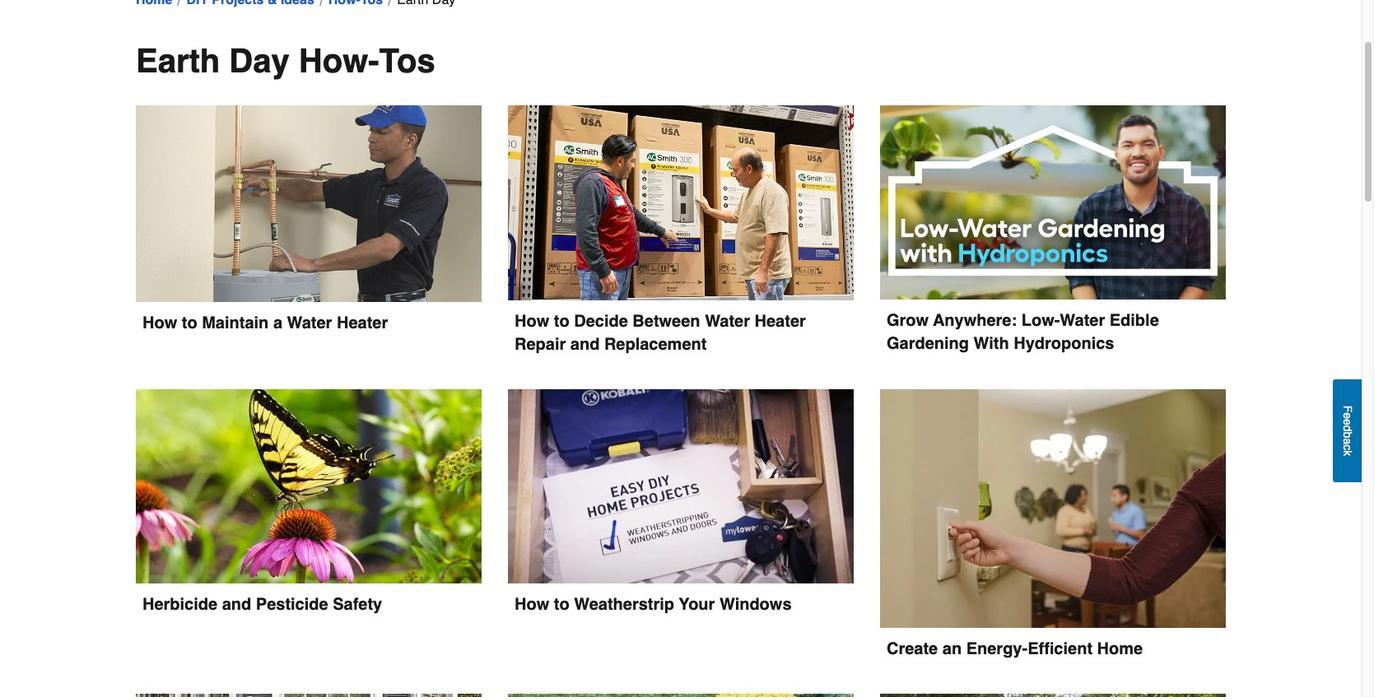 Task type: locate. For each thing, give the bounding box(es) containing it.
anywhere:
[[933, 312, 1017, 330]]

earth
[[136, 42, 220, 80]]

2 horizontal spatial water
[[1060, 312, 1105, 330]]

and inside "how to decide between water heater repair and replacement"
[[570, 335, 600, 354]]

safety
[[333, 595, 382, 614]]

to left maintain
[[182, 314, 197, 333]]

water up hydroponics
[[1060, 312, 1105, 330]]

home
[[1097, 640, 1143, 659]]

how inside how to maintain a water heater link
[[142, 314, 177, 333]]

grow
[[887, 312, 929, 330]]

to
[[554, 312, 570, 331], [182, 314, 197, 333], [554, 595, 570, 614]]

low-
[[1022, 312, 1060, 330]]

how to decide between water heater repair and replacement
[[515, 312, 811, 354]]

professional working on a water heater image
[[136, 105, 482, 302]]

tos
[[379, 42, 435, 80]]

replacement
[[604, 335, 707, 354]]

to for maintain
[[182, 314, 197, 333]]

a up k
[[1341, 439, 1355, 445]]

how to weatherstrip your windows link
[[508, 389, 854, 617]]

water right between
[[705, 312, 750, 331]]

0 vertical spatial a
[[273, 314, 282, 333]]

to left weatherstrip
[[554, 595, 570, 614]]

a well-maintained lawn with flowers and other plants. image
[[508, 694, 854, 697]]

1 horizontal spatial and
[[570, 335, 600, 354]]

1 horizontal spatial water
[[705, 312, 750, 331]]

how for how to maintain a water heater
[[142, 314, 177, 333]]

a video showing how to design the perfect landscape. image
[[136, 694, 482, 697]]

day
[[229, 42, 290, 80]]

to for weatherstrip
[[554, 595, 570, 614]]

an open drawer with keys, small tools and a sign about weatherstripping your windows. image
[[508, 389, 854, 584]]

water right maintain
[[287, 314, 332, 333]]

how to maintain a water heater link
[[136, 105, 482, 335]]

a right maintain
[[273, 314, 282, 333]]

1 vertical spatial and
[[222, 595, 251, 614]]

water inside "how to decide between water heater repair and replacement"
[[705, 312, 750, 331]]

0 vertical spatial and
[[570, 335, 600, 354]]

gardening
[[887, 335, 969, 354]]

and down decide
[[570, 335, 600, 354]]

1 vertical spatial a
[[1341, 439, 1355, 445]]

how inside how to weatherstrip your windows link
[[515, 595, 549, 614]]

and left pesticide
[[222, 595, 251, 614]]

to up repair
[[554, 312, 570, 331]]

efficient
[[1028, 640, 1093, 659]]

grow anywhere: low-water edible gardening with hydroponics
[[887, 312, 1164, 354]]

a
[[273, 314, 282, 333], [1341, 439, 1355, 445]]

pesticide
[[256, 595, 328, 614]]

1 e from the top
[[1341, 413, 1355, 419]]

with
[[974, 335, 1009, 354]]

e up d
[[1341, 413, 1355, 419]]

your
[[679, 595, 715, 614]]

between
[[633, 312, 700, 331]]

how
[[515, 312, 549, 331], [142, 314, 177, 333], [515, 595, 549, 614]]

herbicide
[[142, 595, 218, 614]]

how inside "how to decide between water heater repair and replacement"
[[515, 312, 549, 331]]

b
[[1341, 432, 1355, 439]]

water
[[1060, 312, 1105, 330], [705, 312, 750, 331], [287, 314, 332, 333]]

how for how to decide between water heater repair and replacement
[[515, 312, 549, 331]]

heater inside "how to decide between water heater repair and replacement"
[[755, 312, 806, 331]]

f e e d b a c k
[[1341, 406, 1355, 457]]

1 horizontal spatial heater
[[755, 312, 806, 331]]

0 horizontal spatial and
[[222, 595, 251, 614]]

heater inside how to maintain a water heater link
[[337, 314, 388, 333]]

create
[[887, 640, 938, 659]]

e
[[1341, 413, 1355, 419], [1341, 419, 1355, 426]]

a inside button
[[1341, 439, 1355, 445]]

c
[[1341, 445, 1355, 451]]

heater
[[755, 312, 806, 331], [337, 314, 388, 333]]

e up 'b'
[[1341, 419, 1355, 426]]

1 horizontal spatial a
[[1341, 439, 1355, 445]]

and
[[570, 335, 600, 354], [222, 595, 251, 614]]

0 horizontal spatial water
[[287, 314, 332, 333]]

0 horizontal spatial heater
[[337, 314, 388, 333]]

to inside "how to decide between water heater repair and replacement"
[[554, 312, 570, 331]]



Task type: describe. For each thing, give the bounding box(es) containing it.
a woman using the dimmer on a wall-mounted light switch with people talking in the background. image
[[880, 389, 1226, 628]]

windows
[[720, 595, 792, 614]]

create an energy-efficient home
[[887, 640, 1143, 659]]

weatherstrip
[[574, 595, 674, 614]]

earth day how-tos
[[136, 42, 435, 80]]

to for decide
[[554, 312, 570, 331]]

d
[[1341, 426, 1355, 432]]

0 horizontal spatial a
[[273, 314, 282, 333]]

decide
[[574, 312, 628, 331]]

how to decide between water heater repair and replacement link
[[508, 105, 854, 356]]

create an energy-efficient home link
[[880, 389, 1226, 661]]

how for how to weatherstrip your windows
[[515, 595, 549, 614]]

how to weatherstrip your windows
[[515, 595, 792, 614]]

herbicide and pesticide safety
[[142, 595, 382, 614]]

a video describing how to grow an edible garden with minimal water in a d i y hydroponics system. image
[[880, 105, 1226, 300]]

k
[[1341, 451, 1355, 457]]

a cobblestone walkway with landscaping. image
[[880, 694, 1226, 697]]

grow anywhere: low-water edible gardening with hydroponics link
[[880, 105, 1226, 356]]

a black and yellow swallowtail butterfly on a purple cornflower. image
[[136, 389, 482, 584]]

edible
[[1110, 312, 1159, 330]]

hydroponics
[[1014, 335, 1115, 354]]

water inside grow anywhere: low-water edible gardening with hydroponics
[[1060, 312, 1105, 330]]

an associate in a lowe's vest pointing out information on a water heater box for a man. image
[[508, 105, 854, 300]]

energy-
[[966, 640, 1028, 659]]

2 e from the top
[[1341, 419, 1355, 426]]

an
[[943, 640, 962, 659]]

heater for how to maintain a water heater
[[337, 314, 388, 333]]

how to maintain a water heater
[[142, 314, 388, 333]]

repair
[[515, 335, 566, 354]]

water for how to maintain a water heater
[[287, 314, 332, 333]]

heater for how to decide between water heater repair and replacement
[[755, 312, 806, 331]]

herbicide and pesticide safety link
[[136, 389, 482, 617]]

f
[[1341, 406, 1355, 413]]

how-
[[299, 42, 379, 80]]

water for how to decide between water heater repair and replacement
[[705, 312, 750, 331]]

maintain
[[202, 314, 269, 333]]

f e e d b a c k button
[[1333, 380, 1362, 483]]



Task type: vqa. For each thing, say whether or not it's contained in the screenshot.
66
no



